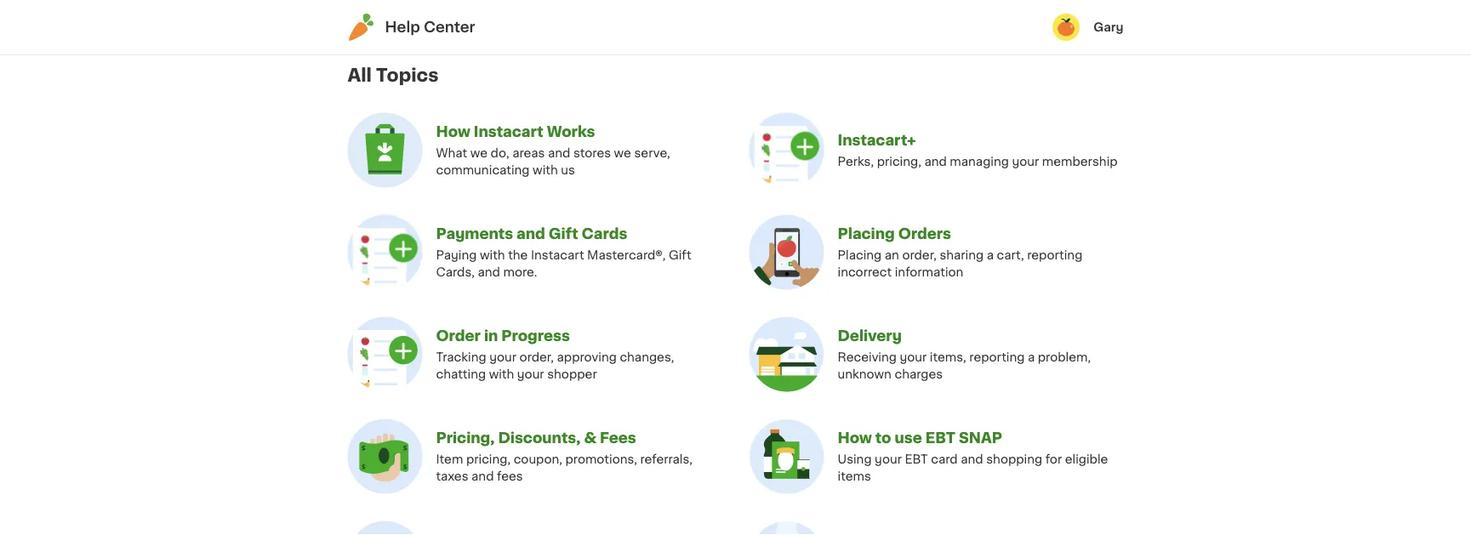Task type: vqa. For each thing, say whether or not it's contained in the screenshot.


Task type: locate. For each thing, give the bounding box(es) containing it.
2 we from the left
[[614, 147, 631, 159]]

1 vertical spatial with
[[480, 249, 505, 261]]

and left the more.
[[478, 266, 500, 278]]

placing up incorrect at the right
[[838, 249, 882, 261]]

for
[[1046, 453, 1062, 465]]

order, up information
[[902, 249, 937, 261]]

orders
[[898, 226, 951, 241]]

with inside payments and gift cards paying with the instacart mastercard®, gift cards, and more.
[[480, 249, 505, 261]]

pricing,
[[877, 155, 921, 167], [466, 453, 511, 465]]

and
[[548, 147, 570, 159], [924, 155, 947, 167], [517, 226, 545, 241], [478, 266, 500, 278], [961, 453, 983, 465], [471, 470, 494, 482]]

areas
[[512, 147, 545, 159]]

0 horizontal spatial reporting
[[969, 351, 1025, 363]]

to
[[875, 430, 891, 445]]

order, down progress
[[520, 351, 554, 363]]

and inside how to use ebt snap using your ebt card and shopping for eligible items
[[961, 453, 983, 465]]

a left the cart,
[[987, 249, 994, 261]]

mastercard®,
[[587, 249, 666, 261]]

your right the managing
[[1012, 155, 1039, 167]]

1 horizontal spatial pricing,
[[877, 155, 921, 167]]

placing
[[838, 226, 895, 241], [838, 249, 882, 261]]

0 horizontal spatial a
[[987, 249, 994, 261]]

how for how to use ebt snap
[[838, 430, 872, 445]]

instacart inside how instacart works what we do, areas and stores we serve, communicating with us
[[474, 124, 543, 139]]

user avatar image
[[1053, 14, 1080, 41]]

with left us
[[533, 164, 558, 176]]

0 horizontal spatial we
[[470, 147, 488, 159]]

order,
[[902, 249, 937, 261], [520, 351, 554, 363]]

order, inside placing orders placing an order, sharing a cart, reporting incorrect information
[[902, 249, 937, 261]]

pricing, discounts, & fees link
[[436, 430, 636, 445]]

pricing, down "instacart+" link
[[877, 155, 921, 167]]

ebt down how to use ebt snap link
[[905, 453, 928, 465]]

changes,
[[620, 351, 674, 363]]

how
[[436, 124, 470, 139], [838, 430, 872, 445]]

with down order in progress link
[[489, 368, 514, 380]]

0 vertical spatial placing
[[838, 226, 895, 241]]

all
[[348, 66, 372, 84]]

2 vertical spatial with
[[489, 368, 514, 380]]

reporting right the cart,
[[1027, 249, 1083, 261]]

your up charges
[[900, 351, 927, 363]]

and inside the pricing, discounts, & fees item pricing, coupon, promotions, referrals, taxes and fees
[[471, 470, 494, 482]]

help center link
[[348, 14, 475, 41]]

pricing, discounts, & fees item pricing, coupon, promotions, referrals, taxes and fees
[[436, 430, 693, 482]]

how up using
[[838, 430, 872, 445]]

instacart+ perks, pricing, and managing your membership
[[838, 133, 1118, 167]]

1 horizontal spatial order,
[[902, 249, 937, 261]]

and left the managing
[[924, 155, 947, 167]]

discounts,
[[498, 430, 581, 445]]

gift right mastercard®,
[[669, 249, 691, 261]]

1 horizontal spatial reporting
[[1027, 249, 1083, 261]]

placing up an
[[838, 226, 895, 241]]

gift left cards
[[549, 226, 578, 241]]

gary
[[1094, 21, 1124, 33]]

your down progress
[[517, 368, 544, 380]]

with
[[533, 164, 558, 176], [480, 249, 505, 261], [489, 368, 514, 380]]

payments
[[436, 226, 513, 241]]

0 horizontal spatial pricing,
[[466, 453, 511, 465]]

gift
[[549, 226, 578, 241], [669, 249, 691, 261]]

how inside how instacart works what we do, areas and stores we serve, communicating with us
[[436, 124, 470, 139]]

0 horizontal spatial order,
[[520, 351, 554, 363]]

0 vertical spatial ebt
[[926, 430, 956, 445]]

cards,
[[436, 266, 475, 278]]

tracking
[[436, 351, 486, 363]]

us
[[561, 164, 575, 176]]

instacart
[[474, 124, 543, 139], [531, 249, 584, 261]]

0 vertical spatial with
[[533, 164, 558, 176]]

1 horizontal spatial gift
[[669, 249, 691, 261]]

referrals,
[[640, 453, 693, 465]]

we
[[470, 147, 488, 159], [614, 147, 631, 159]]

help center
[[385, 20, 475, 34]]

a
[[987, 249, 994, 261], [1028, 351, 1035, 363]]

perks,
[[838, 155, 874, 167]]

how inside how to use ebt snap using your ebt card and shopping for eligible items
[[838, 430, 872, 445]]

pricing, inside instacart+ perks, pricing, and managing your membership
[[877, 155, 921, 167]]

unknown
[[838, 368, 892, 380]]

0 horizontal spatial gift
[[549, 226, 578, 241]]

membership
[[1042, 155, 1118, 167]]

0 vertical spatial pricing,
[[877, 155, 921, 167]]

reporting
[[1027, 249, 1083, 261], [969, 351, 1025, 363]]

paying
[[436, 249, 477, 261]]

1 horizontal spatial we
[[614, 147, 631, 159]]

instacart up do,
[[474, 124, 543, 139]]

ebt
[[926, 430, 956, 445], [905, 453, 928, 465]]

reporting inside delivery receiving your items, reporting a problem, unknown charges
[[969, 351, 1025, 363]]

1 vertical spatial pricing,
[[466, 453, 511, 465]]

2 placing from the top
[[838, 249, 882, 261]]

1 vertical spatial reporting
[[969, 351, 1025, 363]]

an
[[885, 249, 899, 261]]

0 vertical spatial gift
[[549, 226, 578, 241]]

do,
[[491, 147, 509, 159]]

pricing, inside the pricing, discounts, & fees item pricing, coupon, promotions, referrals, taxes and fees
[[466, 453, 511, 465]]

instacart+ link
[[838, 133, 916, 147]]

promotions,
[[565, 453, 637, 465]]

and up us
[[548, 147, 570, 159]]

1 vertical spatial how
[[838, 430, 872, 445]]

card
[[931, 453, 958, 465]]

0 vertical spatial how
[[436, 124, 470, 139]]

ebt up card
[[926, 430, 956, 445]]

1 horizontal spatial a
[[1028, 351, 1035, 363]]

fees
[[497, 470, 523, 482]]

we left serve,
[[614, 147, 631, 159]]

fees
[[600, 430, 636, 445]]

reporting inside placing orders placing an order, sharing a cart, reporting incorrect information
[[1027, 249, 1083, 261]]

reporting right the items,
[[969, 351, 1025, 363]]

charges
[[895, 368, 943, 380]]

payments and gift cards paying with the instacart mastercard®, gift cards, and more.
[[436, 226, 691, 278]]

1 we from the left
[[470, 147, 488, 159]]

1 vertical spatial gift
[[669, 249, 691, 261]]

your
[[1012, 155, 1039, 167], [489, 351, 517, 363], [900, 351, 927, 363], [517, 368, 544, 380], [875, 453, 902, 465]]

1 vertical spatial order,
[[520, 351, 554, 363]]

1 placing from the top
[[838, 226, 895, 241]]

works
[[547, 124, 595, 139]]

items,
[[930, 351, 966, 363]]

instacart+
[[838, 133, 916, 147]]

eligible
[[1065, 453, 1108, 465]]

information
[[895, 266, 964, 278]]

and down snap
[[961, 453, 983, 465]]

all topics
[[348, 66, 439, 84]]

1 vertical spatial a
[[1028, 351, 1035, 363]]

0 vertical spatial order,
[[902, 249, 937, 261]]

shopping
[[986, 453, 1043, 465]]

pricing, up "fees"
[[466, 453, 511, 465]]

and left "fees"
[[471, 470, 494, 482]]

a left the problem,
[[1028, 351, 1035, 363]]

1 vertical spatial instacart
[[531, 249, 584, 261]]

how up what
[[436, 124, 470, 139]]

serve,
[[634, 147, 670, 159]]

instacart down payments and gift cards link
[[531, 249, 584, 261]]

approving
[[557, 351, 617, 363]]

0 vertical spatial reporting
[[1027, 249, 1083, 261]]

1 horizontal spatial how
[[838, 430, 872, 445]]

order
[[436, 328, 481, 343]]

0 vertical spatial a
[[987, 249, 994, 261]]

with left the
[[480, 249, 505, 261]]

we up communicating
[[470, 147, 488, 159]]

0 horizontal spatial how
[[436, 124, 470, 139]]

your down order in progress link
[[489, 351, 517, 363]]

using
[[838, 453, 872, 465]]

1 vertical spatial placing
[[838, 249, 882, 261]]

your down to
[[875, 453, 902, 465]]

0 vertical spatial instacart
[[474, 124, 543, 139]]

your inside how to use ebt snap using your ebt card and shopping for eligible items
[[875, 453, 902, 465]]

a inside delivery receiving your items, reporting a problem, unknown charges
[[1028, 351, 1035, 363]]



Task type: describe. For each thing, give the bounding box(es) containing it.
use
[[895, 430, 922, 445]]

problem,
[[1038, 351, 1091, 363]]

your inside delivery receiving your items, reporting a problem, unknown charges
[[900, 351, 927, 363]]

order in progress link
[[436, 328, 570, 343]]

sharing
[[940, 249, 984, 261]]

instacart image
[[348, 14, 375, 41]]

cart,
[[997, 249, 1024, 261]]

incorrect
[[838, 266, 892, 278]]

taxes
[[436, 470, 468, 482]]

and inside how instacart works what we do, areas and stores we serve, communicating with us
[[548, 147, 570, 159]]

center
[[424, 20, 475, 34]]

placing orders placing an order, sharing a cart, reporting incorrect information
[[838, 226, 1083, 278]]

delivery
[[838, 328, 902, 343]]

how to use ebt snap using your ebt card and shopping for eligible items
[[838, 430, 1108, 482]]

how for how instacart works
[[436, 124, 470, 139]]

order in progress tracking your order, approving changes, chatting with your shopper
[[436, 328, 674, 380]]

receiving
[[838, 351, 897, 363]]

delivery receiving your items, reporting a problem, unknown charges
[[838, 328, 1091, 380]]

more.
[[503, 266, 537, 278]]

your inside instacart+ perks, pricing, and managing your membership
[[1012, 155, 1039, 167]]

snap
[[959, 430, 1002, 445]]

items
[[838, 470, 871, 482]]

stores
[[573, 147, 611, 159]]

order, inside order in progress tracking your order, approving changes, chatting with your shopper
[[520, 351, 554, 363]]

managing
[[950, 155, 1009, 167]]

communicating
[[436, 164, 530, 176]]

payments and gift cards link
[[436, 226, 627, 241]]

shopper
[[547, 368, 597, 380]]

and inside instacart+ perks, pricing, and managing your membership
[[924, 155, 947, 167]]

what
[[436, 147, 467, 159]]

how to use ebt snap link
[[838, 430, 1002, 445]]

placing orders link
[[838, 226, 951, 241]]

instacart inside payments and gift cards paying with the instacart mastercard®, gift cards, and more.
[[531, 249, 584, 261]]

topics
[[376, 66, 439, 84]]

with inside order in progress tracking your order, approving changes, chatting with your shopper
[[489, 368, 514, 380]]

how instacart works link
[[436, 124, 595, 139]]

cards
[[582, 226, 627, 241]]

item
[[436, 453, 463, 465]]

and up the
[[517, 226, 545, 241]]

pricing,
[[436, 430, 495, 445]]

1 vertical spatial ebt
[[905, 453, 928, 465]]

a inside placing orders placing an order, sharing a cart, reporting incorrect information
[[987, 249, 994, 261]]

delivery link
[[838, 328, 902, 343]]

&
[[584, 430, 597, 445]]

how instacart works what we do, areas and stores we serve, communicating with us
[[436, 124, 670, 176]]

help
[[385, 20, 420, 34]]

chatting
[[436, 368, 486, 380]]

coupon,
[[514, 453, 562, 465]]

in
[[484, 328, 498, 343]]

gary link
[[1053, 14, 1124, 41]]

with inside how instacart works what we do, areas and stores we serve, communicating with us
[[533, 164, 558, 176]]

the
[[508, 249, 528, 261]]

progress
[[501, 328, 570, 343]]



